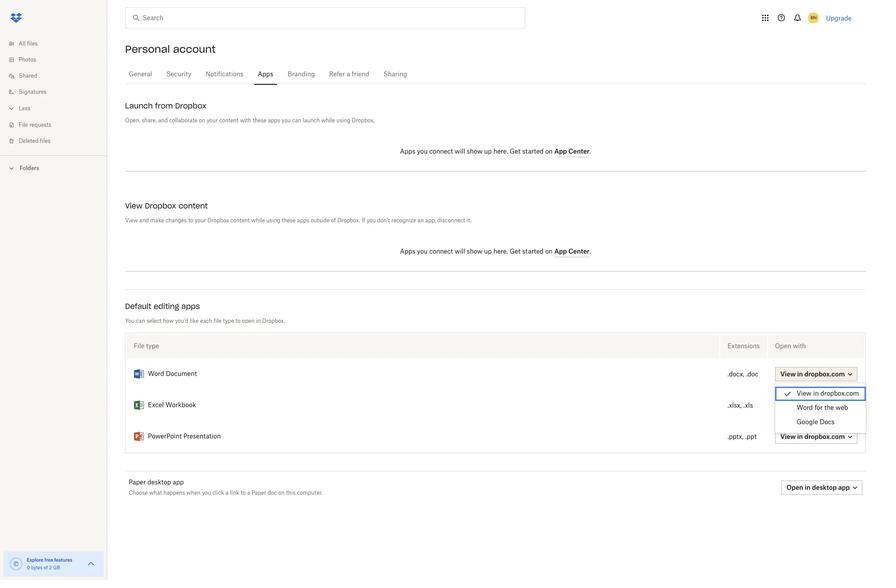 Task type: vqa. For each thing, say whether or not it's contained in the screenshot.
Learn
no



Task type: describe. For each thing, give the bounding box(es) containing it.
sharing
[[384, 72, 407, 78]]

all files link
[[7, 36, 107, 52]]

open,
[[125, 118, 140, 123]]

link
[[230, 491, 239, 496]]

2 vertical spatial dropbox.
[[262, 319, 285, 324]]

view in dropbox.com inside radio item
[[797, 391, 860, 397]]

in inside popup button
[[798, 371, 804, 378]]

all
[[19, 41, 26, 47]]

your for dropbox
[[207, 118, 218, 123]]

2 vertical spatial apps
[[181, 302, 200, 311]]

apps inside apps tab
[[258, 72, 273, 78]]

this
[[286, 491, 296, 496]]

will for view dropbox content
[[455, 249, 465, 255]]

app center link for launch from dropbox
[[555, 148, 590, 157]]

0 vertical spatial while
[[321, 118, 335, 123]]

1 horizontal spatial these
[[282, 218, 296, 224]]

disconnect
[[438, 218, 466, 224]]

security
[[166, 72, 191, 78]]

0 vertical spatial apps
[[268, 118, 280, 123]]

you'd
[[175, 319, 189, 324]]

presentation
[[184, 434, 221, 440]]

less
[[19, 106, 30, 111]]

security tab
[[163, 64, 195, 85]]

folders button
[[0, 161, 107, 175]]

file requests
[[19, 123, 51, 128]]

upgrade
[[827, 14, 852, 22]]

tab list containing general
[[125, 63, 867, 85]]

photos link
[[7, 52, 107, 68]]

select
[[147, 319, 162, 324]]

to inside paper desktop app choose what happens when you click a link to a paper doc on this computer.
[[241, 491, 246, 496]]

excel workbook
[[148, 403, 196, 409]]

google
[[797, 420, 819, 426]]

.xls
[[744, 403, 754, 409]]

computer.
[[297, 491, 323, 496]]

features
[[54, 558, 72, 563]]

workbook
[[166, 403, 196, 409]]

quota usage element
[[9, 558, 23, 572]]

doc
[[268, 491, 277, 496]]

all files
[[19, 41, 38, 47]]

click
[[213, 491, 224, 496]]

0 vertical spatial with
[[240, 118, 251, 123]]

photos
[[19, 57, 36, 63]]

0 horizontal spatial using
[[266, 218, 280, 224]]

signatures link
[[7, 84, 107, 100]]

0 vertical spatial of
[[331, 218, 336, 224]]

0 vertical spatial content
[[219, 118, 239, 123]]

general
[[129, 72, 152, 78]]

notifications
[[206, 72, 244, 78]]

excel
[[148, 403, 164, 409]]

.docx,
[[728, 372, 745, 378]]

from
[[155, 101, 173, 110]]

dropbox.com inside view in dropbox.com radio item
[[821, 391, 860, 397]]

0 horizontal spatial these
[[253, 118, 267, 123]]

0 horizontal spatial in
[[256, 319, 261, 324]]

bytes
[[31, 566, 43, 571]]

requests
[[29, 123, 51, 128]]

open with
[[776, 342, 807, 350]]

open, share, and collaborate on your content with these apps you can launch while using dropbox.
[[125, 118, 375, 123]]

general tab
[[125, 64, 156, 85]]

1 vertical spatial type
[[146, 342, 159, 350]]

signatures
[[19, 89, 47, 95]]

app center link for view dropbox content
[[555, 248, 590, 258]]

1 vertical spatial can
[[136, 319, 145, 324]]

folders
[[20, 165, 39, 172]]

word for word document
[[148, 372, 164, 378]]

app for launch from dropbox
[[555, 148, 567, 155]]

account
[[173, 43, 216, 55]]

.pptx,
[[728, 434, 744, 441]]

like
[[190, 319, 199, 324]]

for
[[815, 406, 823, 412]]

you can select how you'd like each file type to open in dropbox.
[[125, 319, 285, 324]]

on inside paper desktop app choose what happens when you click a link to a paper doc on this computer.
[[279, 491, 285, 496]]

choose
[[129, 491, 148, 496]]

recognize
[[392, 218, 416, 224]]

friend
[[352, 72, 369, 78]]

0 horizontal spatial a
[[226, 491, 229, 496]]

view and make changes to your dropbox content while using these apps outside of dropbox. if you don't recognize an app, disconnect it.
[[125, 218, 472, 224]]

.pptx, .ppt
[[728, 434, 757, 441]]

desktop
[[148, 480, 171, 486]]

0 vertical spatial dropbox
[[175, 101, 207, 110]]

1 horizontal spatial a
[[247, 491, 250, 496]]

.docx, .doc
[[728, 372, 759, 378]]

make
[[150, 218, 164, 224]]

up for dropbox
[[484, 149, 492, 155]]

outside
[[311, 218, 330, 224]]

docs
[[820, 420, 835, 426]]

1 vertical spatial dropbox.
[[338, 218, 360, 224]]

powerpoint presentation
[[148, 434, 221, 440]]

file for file requests
[[19, 123, 28, 128]]

0
[[27, 566, 30, 571]]

you inside paper desktop app choose what happens when you click a link to a paper doc on this computer.
[[202, 491, 211, 496]]

center for dropbox
[[569, 148, 590, 155]]

1 vertical spatial content
[[179, 202, 208, 211]]

connect for view dropbox content
[[430, 249, 453, 255]]

apps you connect will show up here. get started on app center . for view dropbox content
[[400, 248, 591, 255]]

in inside radio item
[[814, 391, 819, 397]]

1 vertical spatial dropbox
[[145, 202, 176, 211]]

0 vertical spatial using
[[337, 118, 351, 123]]

deleted files link
[[7, 133, 107, 149]]

dropbox.com inside view in dropbox.com popup button
[[805, 371, 846, 378]]

explore free features 0 bytes of 2 gb
[[27, 558, 72, 571]]

1 vertical spatial with
[[794, 342, 807, 350]]

0 horizontal spatial and
[[139, 218, 149, 224]]

editing
[[154, 302, 179, 311]]

0 vertical spatial paper
[[129, 480, 146, 486]]

apps for view dropbox content
[[400, 249, 416, 255]]

up for content
[[484, 249, 492, 255]]

1 vertical spatial apps
[[297, 218, 310, 224]]

files for deleted files
[[40, 139, 51, 144]]

list containing all files
[[0, 30, 107, 156]]

launch from dropbox
[[125, 101, 207, 110]]

will for launch from dropbox
[[455, 149, 465, 155]]

view in dropbox.com inside popup button
[[781, 371, 846, 378]]

started for view dropbox content
[[523, 249, 544, 255]]

.xlsx, .xls
[[728, 403, 754, 409]]



Task type: locate. For each thing, give the bounding box(es) containing it.
template stateless image for word document
[[134, 369, 144, 380]]

1 horizontal spatial file
[[134, 342, 144, 350]]

of inside explore free features 0 bytes of 2 gb
[[44, 566, 48, 571]]

1 horizontal spatial word
[[797, 406, 813, 412]]

0 vertical spatial will
[[455, 149, 465, 155]]

files right all
[[27, 41, 38, 47]]

launch
[[125, 101, 153, 110]]

1 horizontal spatial in
[[798, 371, 804, 378]]

0 vertical spatial these
[[253, 118, 267, 123]]

share,
[[142, 118, 157, 123]]

0 vertical spatial here.
[[494, 149, 508, 155]]

type
[[223, 319, 234, 324], [146, 342, 159, 350]]

0 horizontal spatial file
[[19, 123, 28, 128]]

you
[[125, 319, 135, 324]]

file type
[[134, 342, 159, 350]]

1 vertical spatial and
[[139, 218, 149, 224]]

2 vertical spatial in
[[814, 391, 819, 397]]

2 connect from the top
[[430, 249, 453, 255]]

template stateless image for excel workbook
[[134, 401, 144, 411]]

template stateless image down file type
[[134, 369, 144, 380]]

apps
[[258, 72, 273, 78], [400, 149, 416, 155], [400, 249, 416, 255]]

to
[[188, 218, 193, 224], [236, 319, 241, 324], [241, 491, 246, 496]]

1 vertical spatial these
[[282, 218, 296, 224]]

these
[[253, 118, 267, 123], [282, 218, 296, 224]]

default editing apps
[[125, 302, 200, 311]]

0 vertical spatial to
[[188, 218, 193, 224]]

each
[[200, 319, 212, 324]]

.
[[590, 149, 591, 155], [590, 249, 591, 255]]

it.
[[467, 218, 472, 224]]

0 horizontal spatial your
[[195, 218, 206, 224]]

1 here. from the top
[[494, 149, 508, 155]]

0 horizontal spatial of
[[44, 566, 48, 571]]

view in dropbox.com up 'the'
[[797, 391, 860, 397]]

1 app center link from the top
[[555, 148, 590, 157]]

refer
[[329, 72, 345, 78]]

0 vertical spatial can
[[292, 118, 301, 123]]

paper desktop app choose what happens when you click a link to a paper doc on this computer.
[[129, 480, 323, 496]]

app center link
[[555, 148, 590, 157], [555, 248, 590, 258]]

shared link
[[7, 68, 107, 84]]

0 vertical spatial dropbox.
[[352, 118, 375, 123]]

0 vertical spatial get
[[510, 149, 521, 155]]

0 horizontal spatial with
[[240, 118, 251, 123]]

1 horizontal spatial files
[[40, 139, 51, 144]]

0 horizontal spatial type
[[146, 342, 159, 350]]

1 vertical spatial files
[[40, 139, 51, 144]]

using
[[337, 118, 351, 123], [266, 218, 280, 224]]

0 vertical spatial show
[[467, 149, 483, 155]]

1 vertical spatial app center link
[[555, 248, 590, 258]]

personal account
[[125, 43, 216, 55]]

2 vertical spatial dropbox
[[208, 218, 229, 224]]

2 template stateless image from the top
[[134, 401, 144, 411]]

type right file
[[223, 319, 234, 324]]

1 vertical spatial up
[[484, 249, 492, 255]]

1 vertical spatial while
[[251, 218, 265, 224]]

1 vertical spatial dropbox.com
[[821, 391, 860, 397]]

branding tab
[[284, 64, 319, 85]]

apps you connect will show up here. get started on app center .
[[400, 148, 591, 155], [400, 248, 591, 255]]

paper up the choose
[[129, 480, 146, 486]]

1 started from the top
[[523, 149, 544, 155]]

a right link
[[247, 491, 250, 496]]

2 will from the top
[[455, 249, 465, 255]]

file down less
[[19, 123, 28, 128]]

of right outside
[[331, 218, 336, 224]]

0 vertical spatial in
[[256, 319, 261, 324]]

1 vertical spatial center
[[569, 248, 590, 255]]

to right link
[[241, 491, 246, 496]]

2 get from the top
[[510, 249, 521, 255]]

files
[[27, 41, 38, 47], [40, 139, 51, 144]]

of
[[331, 218, 336, 224], [44, 566, 48, 571]]

get
[[510, 149, 521, 155], [510, 249, 521, 255]]

free
[[45, 558, 53, 563]]

get for dropbox
[[510, 149, 521, 155]]

1 horizontal spatial your
[[207, 118, 218, 123]]

2 here. from the top
[[494, 249, 508, 255]]

1 vertical spatial to
[[236, 319, 241, 324]]

1 vertical spatial view in dropbox.com
[[797, 391, 860, 397]]

extensions
[[728, 342, 760, 350]]

. for launch from dropbox
[[590, 149, 591, 155]]

on
[[199, 118, 205, 123], [546, 149, 553, 155], [546, 249, 553, 255], [279, 491, 285, 496]]

1 horizontal spatial apps
[[268, 118, 280, 123]]

happens
[[163, 491, 185, 496]]

refer a friend
[[329, 72, 369, 78]]

0 vertical spatial connect
[[430, 149, 453, 155]]

1 vertical spatial paper
[[252, 491, 266, 496]]

to right changes
[[188, 218, 193, 224]]

apps you connect will show up here. get started on app center . for launch from dropbox
[[400, 148, 591, 155]]

template stateless image
[[134, 432, 144, 443]]

launch
[[303, 118, 320, 123]]

and right share,
[[158, 118, 168, 123]]

in
[[256, 319, 261, 324], [798, 371, 804, 378], [814, 391, 819, 397]]

here.
[[494, 149, 508, 155], [494, 249, 508, 255]]

2 vertical spatial content
[[231, 218, 250, 224]]

file
[[214, 319, 222, 324]]

1 template stateless image from the top
[[134, 369, 144, 380]]

2 app center link from the top
[[555, 248, 590, 258]]

1 vertical spatial .
[[590, 249, 591, 255]]

notifications tab
[[202, 64, 247, 85]]

powerpoint
[[148, 434, 182, 440]]

can right you
[[136, 319, 145, 324]]

1 vertical spatial using
[[266, 218, 280, 224]]

the
[[825, 406, 835, 412]]

started for launch from dropbox
[[523, 149, 544, 155]]

1 vertical spatial your
[[195, 218, 206, 224]]

view in dropbox.com
[[781, 371, 846, 378], [797, 391, 860, 397]]

word document
[[148, 372, 197, 378]]

and left make
[[139, 218, 149, 224]]

1 horizontal spatial paper
[[252, 491, 266, 496]]

word for word for the web
[[797, 406, 813, 412]]

. for view dropbox content
[[590, 249, 591, 255]]

template stateless image left the excel
[[134, 401, 144, 411]]

how
[[163, 319, 174, 324]]

a inside "tab"
[[347, 72, 350, 78]]

1 horizontal spatial can
[[292, 118, 301, 123]]

type down select
[[146, 342, 159, 350]]

1 vertical spatial template stateless image
[[134, 401, 144, 411]]

view inside popup button
[[781, 371, 796, 378]]

2 horizontal spatial a
[[347, 72, 350, 78]]

your right changes
[[195, 218, 206, 224]]

1 vertical spatial show
[[467, 249, 483, 255]]

2 started from the top
[[523, 249, 544, 255]]

show for view dropbox content
[[467, 249, 483, 255]]

an
[[418, 218, 424, 224]]

open
[[776, 342, 792, 350]]

apps up like
[[181, 302, 200, 311]]

center for content
[[569, 248, 590, 255]]

changes
[[166, 218, 187, 224]]

1 vertical spatial started
[[523, 249, 544, 255]]

1 horizontal spatial with
[[794, 342, 807, 350]]

tab list
[[125, 63, 867, 85]]

1 get from the top
[[510, 149, 521, 155]]

0 horizontal spatial files
[[27, 41, 38, 47]]

2 center from the top
[[569, 248, 590, 255]]

2 up from the top
[[484, 249, 492, 255]]

a left link
[[226, 491, 229, 496]]

shared
[[19, 73, 37, 79]]

0 vertical spatial your
[[207, 118, 218, 123]]

view in dropbox.com up view in dropbox.com radio item
[[781, 371, 846, 378]]

1 show from the top
[[467, 149, 483, 155]]

1 vertical spatial apps
[[400, 149, 416, 155]]

2 . from the top
[[590, 249, 591, 255]]

files for all files
[[27, 41, 38, 47]]

can left launch
[[292, 118, 301, 123]]

to left open
[[236, 319, 241, 324]]

word left document at bottom
[[148, 372, 164, 378]]

1 apps you connect will show up here. get started on app center . from the top
[[400, 148, 591, 155]]

.ppt
[[746, 434, 757, 441]]

files right deleted
[[40, 139, 51, 144]]

refer a friend tab
[[326, 64, 373, 85]]

of left 2
[[44, 566, 48, 571]]

2 app from the top
[[555, 248, 567, 255]]

1 will from the top
[[455, 149, 465, 155]]

0 vertical spatial app center link
[[555, 148, 590, 157]]

2 vertical spatial to
[[241, 491, 246, 496]]

0 vertical spatial started
[[523, 149, 544, 155]]

app for view dropbox content
[[555, 248, 567, 255]]

open
[[242, 319, 255, 324]]

will
[[455, 149, 465, 155], [455, 249, 465, 255]]

1 center from the top
[[569, 148, 590, 155]]

1 vertical spatial word
[[797, 406, 813, 412]]

0 vertical spatial apps
[[258, 72, 273, 78]]

0 horizontal spatial word
[[148, 372, 164, 378]]

view dropbox content
[[125, 202, 208, 211]]

word left for
[[797, 406, 813, 412]]

template stateless image
[[134, 369, 144, 380], [134, 401, 144, 411]]

2 vertical spatial apps
[[400, 249, 416, 255]]

0 vertical spatial word
[[148, 372, 164, 378]]

1 . from the top
[[590, 149, 591, 155]]

dropbox
[[175, 101, 207, 110], [145, 202, 176, 211], [208, 218, 229, 224]]

view inside radio item
[[797, 391, 812, 397]]

1 horizontal spatial while
[[321, 118, 335, 123]]

here. for view dropbox content
[[494, 249, 508, 255]]

get for content
[[510, 249, 521, 255]]

0 vertical spatial type
[[223, 319, 234, 324]]

1 vertical spatial connect
[[430, 249, 453, 255]]

apps tab
[[254, 64, 277, 85]]

apps left outside
[[297, 218, 310, 224]]

0 vertical spatial dropbox.com
[[805, 371, 846, 378]]

content
[[219, 118, 239, 123], [179, 202, 208, 211], [231, 218, 250, 224]]

here. for launch from dropbox
[[494, 149, 508, 155]]

your for content
[[195, 218, 206, 224]]

1 connect from the top
[[430, 149, 453, 155]]

a right refer at left top
[[347, 72, 350, 78]]

0 horizontal spatial while
[[251, 218, 265, 224]]

dropbox.
[[352, 118, 375, 123], [338, 218, 360, 224], [262, 319, 285, 324]]

web
[[836, 406, 849, 412]]

if
[[362, 218, 365, 224]]

document
[[166, 372, 197, 378]]

dropbox image
[[7, 9, 25, 27]]

1 up from the top
[[484, 149, 492, 155]]

2
[[49, 566, 52, 571]]

0 vertical spatial file
[[19, 123, 28, 128]]

1 vertical spatial of
[[44, 566, 48, 571]]

connect for launch from dropbox
[[430, 149, 453, 155]]

dropbox.com up web
[[821, 391, 860, 397]]

0 vertical spatial template stateless image
[[134, 369, 144, 380]]

apps left launch
[[268, 118, 280, 123]]

0 vertical spatial center
[[569, 148, 590, 155]]

while
[[321, 118, 335, 123], [251, 218, 265, 224]]

paper left doc
[[252, 491, 266, 496]]

2 apps you connect will show up here. get started on app center . from the top
[[400, 248, 591, 255]]

file requests link
[[7, 117, 107, 133]]

gb
[[53, 566, 60, 571]]

0 vertical spatial app
[[555, 148, 567, 155]]

dropbox.com
[[805, 371, 846, 378], [821, 391, 860, 397]]

your right collaborate
[[207, 118, 218, 123]]

list
[[0, 30, 107, 156]]

file for file type
[[134, 342, 144, 350]]

dropbox up collaborate
[[175, 101, 207, 110]]

2 horizontal spatial apps
[[297, 218, 310, 224]]

explore
[[27, 558, 43, 563]]

word for the web
[[797, 406, 849, 412]]

when
[[187, 491, 201, 496]]

1 app from the top
[[555, 148, 567, 155]]

branding
[[288, 72, 315, 78]]

google docs
[[797, 420, 835, 426]]

0 vertical spatial and
[[158, 118, 168, 123]]

0 vertical spatial view in dropbox.com
[[781, 371, 846, 378]]

1 horizontal spatial using
[[337, 118, 351, 123]]

0 vertical spatial apps you connect will show up here. get started on app center .
[[400, 148, 591, 155]]

.xlsx,
[[728, 403, 742, 409]]

0 horizontal spatial can
[[136, 319, 145, 324]]

0 vertical spatial up
[[484, 149, 492, 155]]

dropbox up make
[[145, 202, 176, 211]]

1 vertical spatial apps you connect will show up here. get started on app center .
[[400, 248, 591, 255]]

file
[[19, 123, 28, 128], [134, 342, 144, 350]]

.doc
[[747, 372, 759, 378]]

1 horizontal spatial type
[[223, 319, 234, 324]]

in up for
[[814, 391, 819, 397]]

file down you
[[134, 342, 144, 350]]

app
[[173, 480, 184, 486]]

in right open
[[256, 319, 261, 324]]

sharing tab
[[380, 64, 411, 85]]

apps for launch from dropbox
[[400, 149, 416, 155]]

center
[[569, 148, 590, 155], [569, 248, 590, 255]]

1 vertical spatial in
[[798, 371, 804, 378]]

1 vertical spatial app
[[555, 248, 567, 255]]

1 horizontal spatial of
[[331, 218, 336, 224]]

2 show from the top
[[467, 249, 483, 255]]

dropbox.com up view in dropbox.com radio item
[[805, 371, 846, 378]]

app,
[[426, 218, 436, 224]]

less image
[[7, 104, 16, 113]]

1 vertical spatial file
[[134, 342, 144, 350]]

deleted files
[[19, 139, 51, 144]]

deleted
[[19, 139, 39, 144]]

1 vertical spatial get
[[510, 249, 521, 255]]

dropbox right changes
[[208, 218, 229, 224]]

upgrade link
[[827, 14, 852, 22]]

show for launch from dropbox
[[467, 149, 483, 155]]

1 vertical spatial will
[[455, 249, 465, 255]]

collaborate
[[169, 118, 198, 123]]

0 horizontal spatial paper
[[129, 480, 146, 486]]

your
[[207, 118, 218, 123], [195, 218, 206, 224]]

what
[[149, 491, 162, 496]]

0 vertical spatial .
[[590, 149, 591, 155]]

view in dropbox.com radio item
[[776, 387, 867, 402]]

connect
[[430, 149, 453, 155], [430, 249, 453, 255]]

2 horizontal spatial in
[[814, 391, 819, 397]]

in up view in dropbox.com radio item
[[798, 371, 804, 378]]



